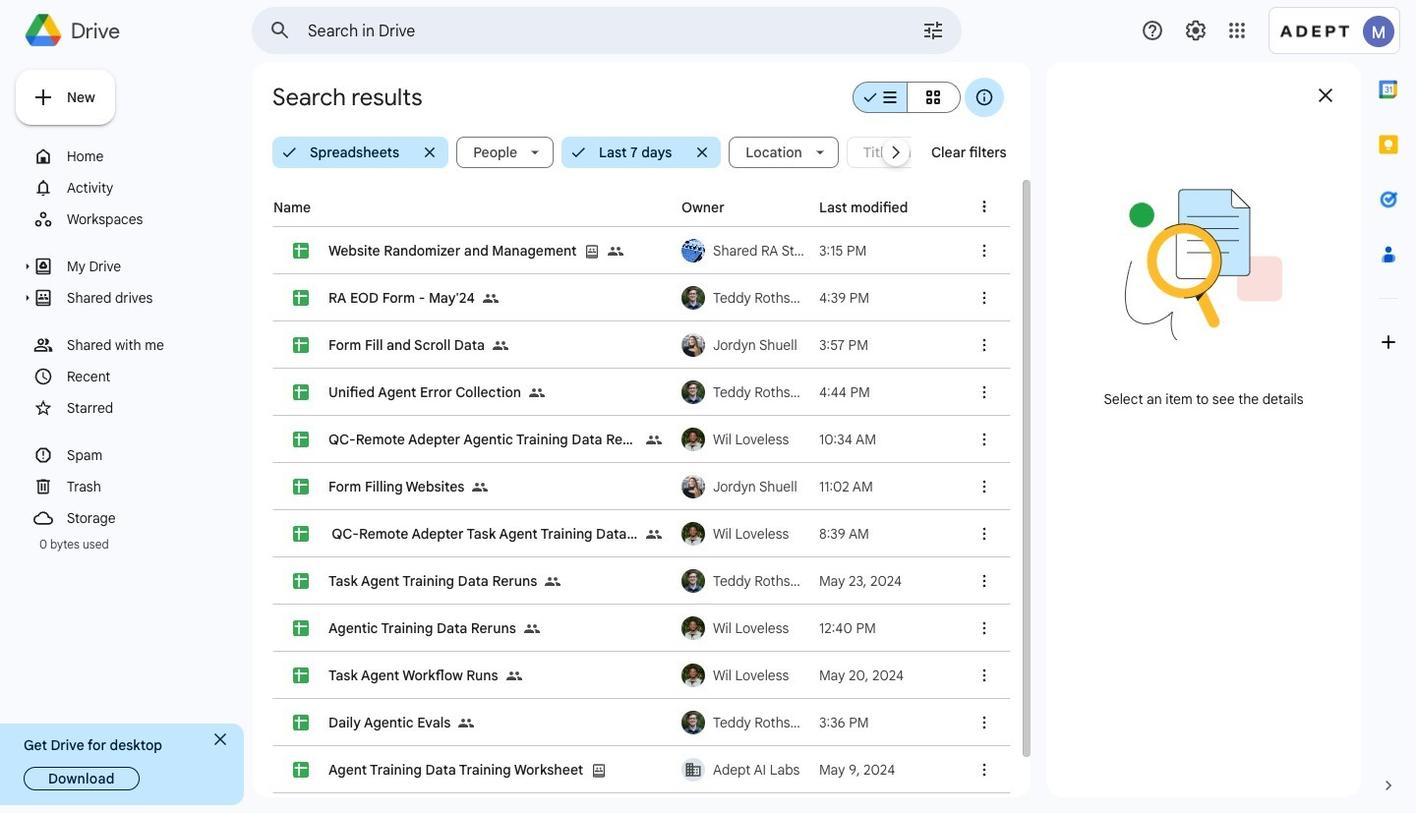 Task type: locate. For each thing, give the bounding box(es) containing it.
4 cell from the top
[[273, 369, 1010, 416]]

0 horizontal spatial group
[[272, 137, 449, 168]]

owned by wil loveless element for last modified by teddy rothschild may 20, 2024 element at the bottom
[[676, 652, 813, 699]]

tab list
[[1361, 62, 1416, 758]]

2 owned by teddy rothschild element from the top
[[676, 369, 813, 416]]

last modified by payton hansen 3:15 pm element
[[819, 242, 867, 260]]

google sheets: form fill and scroll data element
[[328, 336, 485, 354]]

close image
[[214, 734, 226, 745]]

last modified by jordyn shuell 3:36 pm element
[[819, 714, 869, 732]]

cell
[[273, 227, 1010, 274], [273, 274, 1010, 322], [273, 322, 1010, 369], [273, 369, 1010, 416], [273, 416, 1010, 463], [273, 463, 1010, 510], [273, 510, 1010, 558], [273, 558, 1010, 605], [273, 605, 1010, 652], [273, 652, 1010, 699], [273, 699, 1010, 746], [273, 746, 1010, 794], [273, 794, 1010, 813]]

navigation
[[16, 141, 236, 552]]

google sheets: daily agentic evals element
[[328, 714, 451, 732]]

12 cell from the top
[[273, 746, 1010, 794]]

last modified by me 4:44 pm element
[[819, 384, 870, 401]]

google sheets: agent training data training worksheet element
[[328, 761, 583, 779]]

filters toolbar
[[268, 133, 1019, 172]]

group
[[272, 137, 449, 168], [562, 137, 721, 168]]

google sheets: qc-remote adepter agentic training data rerun element
[[328, 431, 638, 448]]

owned by shared ra storage element
[[676, 227, 813, 274]]

2 owned by wil loveless element from the top
[[676, 510, 813, 558]]

1 owned by teddy rothschild element from the top
[[676, 274, 813, 322]]

8 cell from the top
[[273, 558, 1010, 605]]

4 owned by wil loveless element from the top
[[676, 652, 813, 699]]

owned by wil loveless element for "last modified by caitlin luerkens 8:39 am" element
[[676, 510, 813, 558]]

shared image
[[493, 322, 516, 369], [493, 338, 508, 354], [529, 369, 553, 416], [529, 385, 545, 401], [646, 416, 670, 463], [472, 463, 496, 510], [646, 527, 662, 543], [545, 558, 569, 605], [524, 605, 547, 652], [524, 621, 540, 637], [506, 669, 522, 684], [459, 716, 474, 732]]

owned by jordyn shuell element for last modified by cara nguyen 3:57 pm element
[[676, 322, 813, 369]]

5 cell from the top
[[273, 416, 1010, 463]]

shared image
[[483, 274, 506, 322], [483, 291, 499, 307], [646, 433, 662, 448], [472, 480, 488, 496], [646, 510, 670, 558], [545, 574, 561, 590], [506, 652, 530, 699], [459, 699, 482, 746]]

belongs to a shared drive image
[[585, 242, 608, 260], [585, 244, 600, 260], [591, 763, 607, 779]]

1 owned by jordyn shuell element from the top
[[676, 322, 813, 369]]

google sheets: ra eod form - may'24 element
[[328, 289, 475, 307]]

1 cell from the top
[[273, 227, 1010, 274]]

last modified by michelle dermenjian 10:34 am element
[[819, 431, 876, 448]]

0 vertical spatial owned by jordyn shuell element
[[676, 322, 813, 369]]

recent items element
[[67, 364, 233, 389]]

my drive element
[[67, 254, 233, 279]]

scroll forward image
[[884, 141, 908, 164]]

3 owned by wil loveless element from the top
[[676, 605, 813, 652]]

section
[[1046, 389, 1361, 409]]

region
[[272, 180, 1011, 813]]

1 vertical spatial owned by jordyn shuell element
[[676, 463, 813, 510]]

last modified by teddy rothschild may 20, 2024 element
[[819, 667, 904, 684]]

belongs to a shared drive image inside image
[[591, 763, 607, 779]]

last modified by teddy rothschild 12:40 pm element
[[819, 620, 876, 637]]

1 owned by wil loveless element from the top
[[676, 416, 813, 463]]

belongs to a shared drive image for owned by shared ra storage 'element'
[[585, 244, 600, 260]]

google sheets: task agent workflow runs element
[[328, 667, 498, 684]]

owned by wil loveless element for last modified by teddy rothschild 12:40 pm element
[[676, 605, 813, 652]]

advanced search image
[[914, 11, 953, 50]]

accessible by people outside of the shared drive image
[[608, 227, 632, 274], [608, 244, 624, 260], [576, 794, 600, 813]]

9 cell from the top
[[273, 605, 1010, 652]]

spam element
[[67, 443, 233, 468]]

3 owned by teddy rothschild element from the top
[[676, 558, 813, 605]]

None search field
[[252, 7, 962, 54]]

storage element
[[67, 505, 233, 531]]

last modified by nathan whomsley 11:02 am element
[[819, 478, 873, 496]]

2 owned by jordyn shuell element from the top
[[676, 463, 813, 510]]

home element
[[67, 144, 233, 169]]

google sheets: form filling websites element
[[328, 478, 465, 496]]

6 cell from the top
[[273, 463, 1010, 510]]

4 owned by teddy rothschild element from the top
[[676, 699, 813, 746]]

google sheets: task agent training data reruns element
[[328, 572, 537, 590]]

workspaces element
[[67, 207, 233, 232]]

owned by teddy rothschild element
[[676, 274, 813, 322], [676, 369, 813, 416], [676, 558, 813, 605], [676, 699, 813, 746]]

1 horizontal spatial group
[[562, 137, 721, 168]]

last modified by wil loveless may 23, 2024 element
[[819, 572, 902, 590]]

tree
[[16, 141, 236, 534]]

google sheets:  qc-remote adepter task agent training data rerun element
[[328, 525, 638, 543]]

owned by jordyn shuell element
[[676, 322, 813, 369], [676, 463, 813, 510]]

owned by wil loveless element
[[676, 416, 813, 463], [676, 510, 813, 558], [676, 605, 813, 652], [676, 652, 813, 699]]

location element
[[738, 145, 806, 160]]



Task type: vqa. For each thing, say whether or not it's contained in the screenshot.
Share. Anyone with the link. Anyone who has the link can access. No sign-in required. Icon
no



Task type: describe. For each thing, give the bounding box(es) containing it.
support image
[[1141, 19, 1164, 42]]

belongs to a shared drive image for owned by adept ai labs element
[[591, 763, 607, 779]]

owned by wil loveless element for last modified by michelle dermenjian 10:34 am element
[[676, 416, 813, 463]]

google sheets: unified agent error collection element
[[328, 384, 521, 401]]

trashed items element
[[67, 474, 233, 500]]

belongs to a shared drive image
[[591, 761, 615, 779]]

shared drives element
[[67, 285, 233, 311]]

Grid radio
[[907, 74, 961, 121]]

last modified by cara nguyen 3:57 pm element
[[819, 336, 868, 354]]

Search in Drive text field
[[308, 22, 866, 41]]

people element
[[465, 145, 521, 160]]

last modified by caitlin luerkens 8:39 am element
[[819, 525, 869, 543]]

owned by adept ai labs element
[[676, 746, 813, 794]]

google sheets: website randomizer and management element
[[328, 242, 577, 260]]

owned by teddy rothschild element for last modified by brandon victor 4:39 pm element
[[676, 274, 813, 322]]

owned by teddy rothschild element for the last modified by wil loveless may 23, 2024 element on the bottom of the page
[[676, 558, 813, 605]]

items shared with me element
[[67, 332, 233, 358]]

starred items element
[[67, 395, 233, 421]]

accessible by people outside of the shared drive image for 1st cell
[[608, 227, 632, 274]]

7 cell from the top
[[273, 510, 1010, 558]]

google sheets: agentic training data reruns element
[[328, 620, 516, 637]]

13 cell from the top
[[273, 794, 1010, 813]]

atomic actions worksheet (temp) google sheets image
[[328, 794, 553, 813]]

search google drive image
[[261, 11, 300, 50]]

last modified by brandon victor 4:39 pm element
[[819, 289, 869, 307]]

List radio
[[853, 74, 907, 121]]

accessible by people outside of the shared drive image for 13th cell from the top of the page
[[576, 794, 600, 813]]

2 group from the left
[[562, 137, 721, 168]]

activity element
[[67, 175, 233, 201]]

3 cell from the top
[[273, 322, 1010, 369]]

last modified by ritika waknis may 9, 2024 element
[[819, 761, 895, 779]]

last 7 days filter applied element
[[591, 145, 688, 160]]

11 cell from the top
[[273, 699, 1010, 746]]

10 cell from the top
[[273, 652, 1010, 699]]

spreadsheets filter applied element
[[302, 145, 415, 160]]

2 cell from the top
[[273, 274, 1010, 322]]

1 group from the left
[[272, 137, 449, 168]]

accessible by people outside of the shared drive image inside icon
[[608, 244, 624, 260]]

owned by teddy rothschild element for last modified by me 4:44 pm element at the right of page
[[676, 369, 813, 416]]

owned by jordyn shuell element for last modified by nathan whomsley 11:02 am element
[[676, 463, 813, 510]]

owned by teddy rothschild element for last modified by jordyn shuell 3:36 pm element
[[676, 699, 813, 746]]



